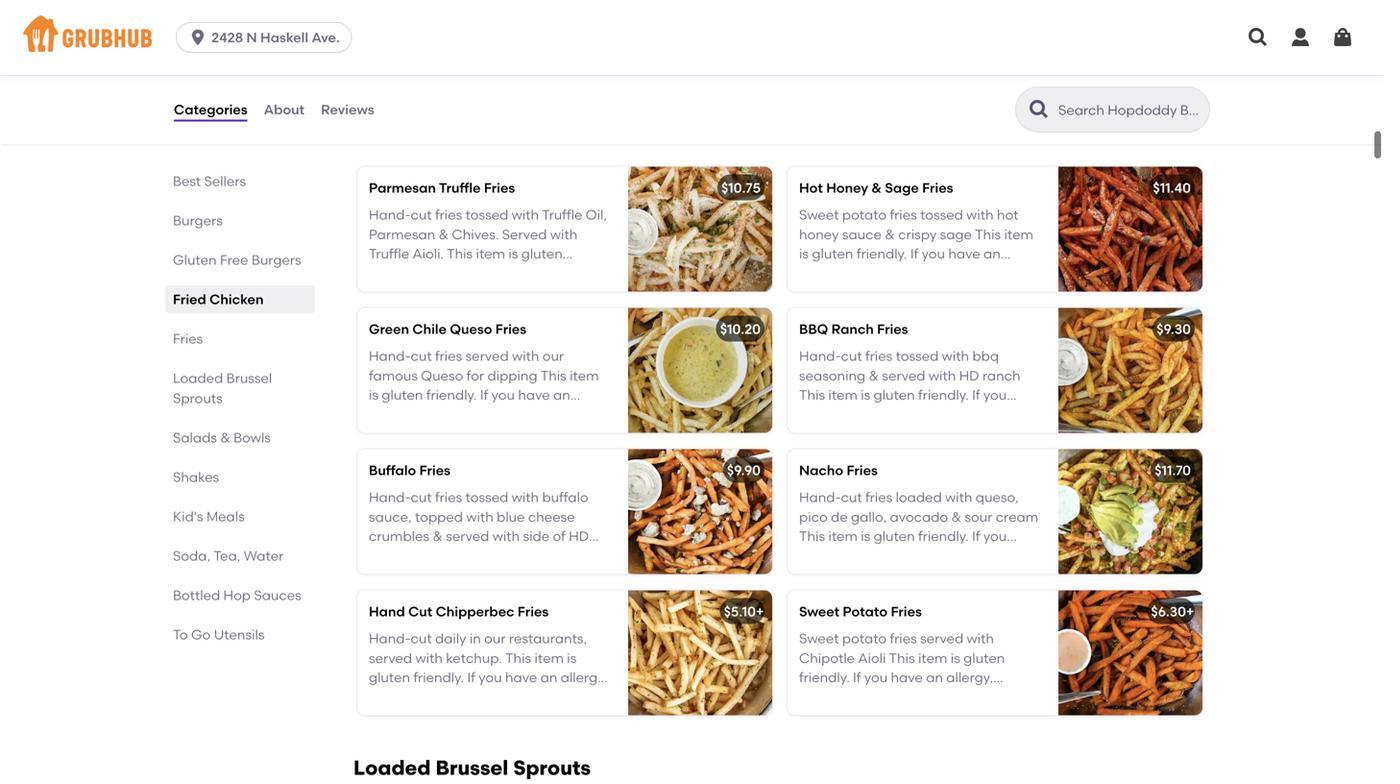 Task type: describe. For each thing, give the bounding box(es) containing it.
is inside the hand-cut fries loaded with queso, pico de gallo, avocado & sour cream this item is gluten friendly.  if you have an allergy, please let the kitchen know.
[[861, 528, 871, 545]]

you inside hand-cut fries tossed with bbq seasoning & served with hd ranch this item is gluten friendly.  if you have an allergy, please let the kitchen know.
[[984, 387, 1007, 403]]

for
[[467, 367, 484, 384]]

hand-cut fries loaded with queso, pico de gallo, avocado & sour cream this item is gluten friendly.  if you have an allergy, please let the kitchen know.
[[799, 489, 1039, 584]]

& inside hand-cut fries tossed with bbq seasoning & served with hd ranch this item is gluten friendly.  if you have an allergy, please let the kitchen know.
[[869, 367, 879, 384]]

the inside hand-cut fries tossed with bbq seasoning & served with hd ranch this item is gluten friendly.  if you have an allergy, please let the kitchen know.
[[971, 406, 993, 423]]

fries right nacho
[[847, 462, 878, 478]]

hand-cut daily in our restaurants, served with ketchup.      this item is gluten friendly.  if you have an allergy, please let the kitchen know.
[[369, 630, 608, 705]]

potato
[[843, 603, 888, 620]]

please inside hand-cut fries tossed with bbq seasoning & served with hd ranch this item is gluten friendly.  if you have an allergy, please let the kitchen know.
[[905, 406, 948, 423]]

you inside sweet potato fries served with chipotle aioli      this item is gluten friendly.  if you have an allergy, please let the kitchen know.
[[865, 669, 888, 686]]

the inside hand-cut daily in our restaurants, served with ketchup.      this item is gluten friendly.  if you have an allergy, please let the kitchen know.
[[435, 689, 457, 705]]

pico
[[799, 509, 828, 525]]

kid's meals
[[173, 508, 245, 525]]

an inside hand-cut fries served with our famous queso for dipping      this item is gluten friendly.  if you have an allergy, please let the kitchen know.
[[553, 387, 571, 403]]

buffalo fries
[[369, 462, 451, 478]]

this inside 'hand-cut fries tossed with truffle oil, parmesan & chives. served with truffle aioli.      this item is gluten friendly.  if you have an allergy, please let the kitchen know.'
[[447, 246, 473, 262]]

fries right potato at right bottom
[[891, 603, 922, 620]]

1 vertical spatial truffle
[[542, 207, 583, 223]]

kitchen inside sweet potato fries served with chipotle aioli      this item is gluten friendly.  if you have an allergy, please let the kitchen know.
[[890, 689, 938, 705]]

hand-cut fries served with our famous queso for dipping      this item is gluten friendly.  if you have an allergy, please let the kitchen know.
[[369, 348, 599, 423]]

with for sweet potato fries
[[967, 630, 994, 647]]

have inside the hand-cut fries loaded with queso, pico de gallo, avocado & sour cream this item is gluten friendly.  if you have an allergy, please let the kitchen know.
[[799, 548, 831, 564]]

ranch
[[832, 321, 874, 337]]

an inside sweet potato fries tossed with hot honey sauce & crispy sage      this item is gluten friendly.  if you have an allergy, please let the kitchen know.
[[984, 246, 1001, 262]]

this inside hand-cut fries served with our famous queso for dipping      this item is gluten friendly.  if you have an allergy, please let the kitchen know.
[[541, 367, 567, 384]]

gluten inside sweet potato fries served with chipotle aioli      this item is gluten friendly.  if you have an allergy, please let the kitchen know.
[[964, 650, 1005, 666]]

is inside hand-cut fries served with our famous queso for dipping      this item is gluten friendly.  if you have an allergy, please let the kitchen know.
[[369, 387, 379, 403]]

bbq
[[973, 348, 999, 364]]

buffalo fries image
[[628, 449, 773, 574]]

allergy, inside hand-cut fries tossed with bbq seasoning & served with hd ranch this item is gluten friendly.  if you have an allergy, please let the kitchen know.
[[855, 406, 902, 423]]

if inside the hand-cut fries loaded with queso, pico de gallo, avocado & sour cream this item is gluten friendly.  if you have an allergy, please let the kitchen know.
[[973, 528, 981, 545]]

parmesan truffle fries image
[[628, 167, 773, 291]]

in
[[470, 630, 481, 647]]

gluten inside sweet potato fries tossed with hot honey sauce & crispy sage      this item is gluten friendly.  if you have an allergy, please let the kitchen know.
[[812, 246, 854, 262]]

gluten inside hand-cut fries tossed with bbq seasoning & served with hd ranch this item is gluten friendly.  if you have an allergy, please let the kitchen know.
[[874, 387, 915, 403]]

2428
[[212, 29, 243, 46]]

fries for parmesan
[[435, 207, 462, 223]]

fried
[[173, 291, 206, 307]]

have inside hand-cut daily in our restaurants, served with ketchup.      this item is gluten friendly.  if you have an allergy, please let the kitchen know.
[[505, 669, 537, 686]]

fries up chives.
[[484, 180, 515, 196]]

the inside 'hand-cut fries tossed with truffle oil, parmesan & chives. served with truffle aioli.      this item is gluten friendly.  if you have an allergy, please let the kitchen know.'
[[435, 285, 457, 301]]

1 vertical spatial loaded brussel sprouts
[[354, 756, 591, 780]]

reviews button
[[320, 75, 375, 144]]

please inside the hand-cut fries loaded with queso, pico de gallo, avocado & sour cream this item is gluten friendly.  if you have an allergy, please let the kitchen know.
[[905, 548, 948, 564]]

please inside sweet potato fries served with chipotle aioli      this item is gluten friendly.  if you have an allergy, please let the kitchen know.
[[799, 689, 843, 705]]

know. inside hand-cut daily in our restaurants, served with ketchup.      this item is gluten friendly.  if you have an allergy, please let the kitchen know.
[[511, 689, 548, 705]]

you inside the hand-cut fries loaded with queso, pico de gallo, avocado & sour cream this item is gluten friendly.  if you have an allergy, please let the kitchen know.
[[984, 528, 1007, 545]]

shakes
[[173, 469, 219, 485]]

hand- for hand-cut fries tossed with bbq seasoning & served with hd ranch this item is gluten friendly.  if you have an allergy, please let the kitchen know.
[[799, 348, 841, 364]]

know. inside the hand-cut fries loaded with queso, pico de gallo, avocado & sour cream this item is gluten friendly.  if you have an allergy, please let the kitchen know.
[[851, 567, 888, 584]]

de
[[831, 509, 848, 525]]

fries for queso
[[435, 348, 462, 364]]

avocado
[[890, 509, 949, 525]]

& inside the hand-cut fries loaded with queso, pico de gallo, avocado & sour cream this item is gluten friendly.  if you have an allergy, please let the kitchen know.
[[952, 509, 962, 525]]

1 horizontal spatial brussel
[[436, 756, 509, 780]]

0 vertical spatial queso
[[450, 321, 492, 337]]

honey
[[799, 226, 839, 243]]

aioli
[[859, 650, 886, 666]]

gallo,
[[851, 509, 887, 525]]

cut for de
[[841, 489, 863, 506]]

1 parmesan from the top
[[369, 180, 436, 196]]

aioli.
[[413, 246, 444, 262]]

gluten
[[173, 252, 217, 268]]

about button
[[263, 75, 306, 144]]

cut for &
[[841, 348, 863, 364]]

sweet potato fries image
[[1059, 590, 1203, 715]]

bottled hop sauces
[[173, 587, 301, 603]]

$6.30
[[1152, 603, 1187, 620]]

bottled
[[173, 587, 220, 603]]

famous
[[369, 367, 418, 384]]

soda, tea, water
[[173, 548, 284, 564]]

hand-cut fries tossed with bbq seasoning & served with hd ranch this item is gluten friendly.  if you have an allergy, please let the kitchen know.
[[799, 348, 1021, 442]]

loaded
[[896, 489, 942, 506]]

cut
[[408, 603, 433, 620]]

item inside sweet potato fries served with chipotle aioli      this item is gluten friendly.  if you have an allergy, please let the kitchen know.
[[919, 650, 948, 666]]

$9.90
[[727, 462, 761, 478]]

green
[[369, 321, 409, 337]]

let inside sweet potato fries tossed with hot honey sauce & crispy sage      this item is gluten friendly.  if you have an allergy, please let the kitchen know.
[[896, 265, 913, 282]]

know. inside 'hand-cut fries tossed with truffle oil, parmesan & chives. served with truffle aioli.      this item is gluten friendly.  if you have an allergy, please let the kitchen know.'
[[511, 285, 548, 301]]

2428 n haskell ave.
[[212, 29, 340, 46]]

ave.
[[312, 29, 340, 46]]

hand
[[369, 603, 405, 620]]

crispy
[[899, 226, 937, 243]]

let inside hand-cut daily in our restaurants, served with ketchup.      this item is gluten friendly.  if you have an allergy, please let the kitchen know.
[[416, 689, 432, 705]]

hop
[[223, 587, 251, 603]]

sweet potato fries
[[799, 603, 922, 620]]

an inside sweet potato fries served with chipotle aioli      this item is gluten friendly.  if you have an allergy, please let the kitchen know.
[[926, 669, 944, 686]]

kitchen inside sweet potato fries tossed with hot honey sauce & crispy sage      this item is gluten friendly.  if you have an allergy, please let the kitchen know.
[[940, 265, 988, 282]]

fries up restaurants,
[[518, 603, 549, 620]]

green chile queso fries
[[369, 321, 527, 337]]

fries down fried
[[173, 331, 203, 347]]

kid's
[[173, 508, 203, 525]]

cut for with
[[411, 630, 432, 647]]

have inside sweet potato fries tossed with hot honey sauce & crispy sage      this item is gluten friendly.  if you have an allergy, please let the kitchen know.
[[949, 246, 981, 262]]

svg image
[[1290, 26, 1313, 49]]

ketchup.
[[446, 650, 502, 666]]

hand cut chipperbec fries
[[369, 603, 549, 620]]

& left sage
[[872, 180, 882, 196]]

bbq ranch fries
[[799, 321, 909, 337]]

nacho
[[799, 462, 844, 478]]

cut for queso
[[411, 348, 432, 364]]

please inside sweet potato fries tossed with hot honey sauce & crispy sage      this item is gluten friendly.  if you have an allergy, please let the kitchen know.
[[850, 265, 893, 282]]

you inside sweet potato fries tossed with hot honey sauce & crispy sage      this item is gluten friendly.  if you have an allergy, please let the kitchen know.
[[922, 246, 946, 262]]

kitchen inside hand-cut fries tossed with bbq seasoning & served with hd ranch this item is gluten friendly.  if you have an allergy, please let the kitchen know.
[[799, 426, 847, 442]]

bowls
[[234, 430, 271, 446]]

crispy chicken tenders image
[[1059, 0, 1203, 81]]

kitchen inside 'hand-cut fries tossed with truffle oil, parmesan & chives. served with truffle aioli.      this item is gluten friendly.  if you have an allergy, please let the kitchen know.'
[[460, 285, 508, 301]]

water
[[244, 548, 284, 564]]

honey
[[827, 180, 869, 196]]

parmesan inside 'hand-cut fries tossed with truffle oil, parmesan & chives. served with truffle aioli.      this item is gluten friendly.  if you have an allergy, please let the kitchen know.'
[[369, 226, 436, 243]]

friendly. inside sweet potato fries tossed with hot honey sauce & crispy sage      this item is gluten friendly.  if you have an allergy, please let the kitchen know.
[[857, 246, 908, 262]]

2428 n haskell ave. button
[[176, 22, 360, 53]]

$10.20
[[720, 321, 761, 337]]

+ for $6.30
[[1187, 603, 1195, 620]]

& inside 'hand-cut fries tossed with truffle oil, parmesan & chives. served with truffle aioli.      this item is gluten friendly.  if you have an allergy, please let the kitchen know.'
[[439, 226, 449, 243]]

nacho fries
[[799, 462, 878, 478]]

$6.30 +
[[1152, 603, 1195, 620]]

if inside sweet potato fries served with chipotle aioli      this item is gluten friendly.  if you have an allergy, please let the kitchen know.
[[853, 669, 861, 686]]

item inside the hand-cut fries loaded with queso, pico de gallo, avocado & sour cream this item is gluten friendly.  if you have an allergy, please let the kitchen know.
[[829, 528, 858, 545]]

is inside hand-cut fries tossed with bbq seasoning & served with hd ranch this item is gluten friendly.  if you have an allergy, please let the kitchen know.
[[861, 387, 871, 403]]

friendly. inside hand-cut fries tossed with bbq seasoning & served with hd ranch this item is gluten friendly.  if you have an allergy, please let the kitchen know.
[[919, 387, 969, 403]]

buffalo
[[369, 462, 416, 478]]

is inside sweet potato fries served with chipotle aioli      this item is gluten friendly.  if you have an allergy, please let the kitchen know.
[[951, 650, 961, 666]]

chicken
[[210, 291, 264, 307]]

chipperbec
[[436, 603, 515, 620]]

$9.30
[[1157, 321, 1192, 337]]

free
[[220, 252, 248, 268]]

0 horizontal spatial burgers
[[173, 212, 223, 229]]

categories
[[174, 101, 248, 118]]

hand cut chipperbec fries image
[[628, 590, 773, 715]]

sweet potato fries tossed with hot honey sauce & crispy sage      this item is gluten friendly.  if you have an allergy, please let the kitchen know.
[[799, 207, 1034, 282]]

queso inside hand-cut fries served with our famous queso for dipping      this item is gluten friendly.  if you have an allergy, please let the kitchen know.
[[421, 367, 463, 384]]

friendly. inside the hand-cut fries loaded with queso, pico de gallo, avocado & sour cream this item is gluten friendly.  if you have an allergy, please let the kitchen know.
[[919, 528, 969, 545]]

cream
[[996, 509, 1039, 525]]

go
[[191, 627, 211, 643]]

chile
[[413, 321, 447, 337]]

hand- for hand-cut daily in our restaurants, served with ketchup.      this item is gluten friendly.  if you have an allergy, please let the kitchen know.
[[369, 630, 411, 647]]

allergy, inside sweet potato fries tossed with hot honey sauce & crispy sage      this item is gluten friendly.  if you have an allergy, please let the kitchen know.
[[799, 265, 846, 282]]

2 vertical spatial truffle
[[369, 246, 410, 262]]

the inside sweet potato fries served with chipotle aioli      this item is gluten friendly.  if you have an allergy, please let the kitchen know.
[[866, 689, 887, 705]]

please inside hand-cut daily in our restaurants, served with ketchup.      this item is gluten friendly.  if you have an allergy, please let the kitchen know.
[[369, 689, 412, 705]]

the inside the hand-cut fries loaded with queso, pico de gallo, avocado & sour cream this item is gluten friendly.  if you have an allergy, please let the kitchen know.
[[971, 548, 993, 564]]

with for green chile queso fries
[[512, 348, 539, 364]]

if inside hand-cut fries tossed with bbq seasoning & served with hd ranch this item is gluten friendly.  if you have an allergy, please let the kitchen know.
[[973, 387, 981, 403]]

please inside 'hand-cut fries tossed with truffle oil, parmesan & chives. served with truffle aioli.      this item is gluten friendly.  if you have an allergy, please let the kitchen know.'
[[369, 285, 412, 301]]

about
[[264, 101, 305, 118]]

the inside hand-cut fries served with our famous queso for dipping      this item is gluten friendly.  if you have an allergy, please let the kitchen know.
[[485, 406, 507, 423]]

parmesan truffle fries
[[369, 180, 515, 196]]

sour
[[965, 509, 993, 525]]

allergy, inside 'hand-cut fries tossed with truffle oil, parmesan & chives. served with truffle aioli.      this item is gluten friendly.  if you have an allergy, please let the kitchen know.'
[[516, 265, 563, 282]]

2 sweet from the top
[[799, 603, 840, 620]]

1 vertical spatial loaded
[[354, 756, 431, 780]]

this inside hand-cut daily in our restaurants, served with ketchup.      this item is gluten friendly.  if you have an allergy, please let the kitchen know.
[[506, 650, 532, 666]]

with for hot honey & sage fries
[[967, 207, 994, 223]]

hand-cut fries tossed with truffle oil, parmesan & chives. served with truffle aioli.      this item is gluten friendly.  if you have an allergy, please let the kitchen know.
[[369, 207, 607, 301]]

fries right the ranch
[[877, 321, 909, 337]]

tea,
[[214, 548, 241, 564]]

kitchen inside the hand-cut fries loaded with queso, pico de gallo, avocado & sour cream this item is gluten friendly.  if you have an allergy, please let the kitchen know.
[[799, 567, 847, 584]]

kitchen inside hand-cut daily in our restaurants, served with ketchup.      this item is gluten friendly.  if you have an allergy, please let the kitchen know.
[[460, 689, 508, 705]]

hd
[[960, 367, 980, 384]]

friendly. inside hand-cut fries served with our famous queso for dipping      this item is gluten friendly.  if you have an allergy, please let the kitchen know.
[[426, 387, 477, 403]]

categories button
[[173, 75, 249, 144]]

served inside sweet potato fries served with chipotle aioli      this item is gluten friendly.  if you have an allergy, please let the kitchen know.
[[921, 630, 964, 647]]

meals
[[207, 508, 245, 525]]

sellers
[[204, 173, 246, 189]]

an inside 'hand-cut fries tossed with truffle oil, parmesan & chives. served with truffle aioli.      this item is gluten friendly.  if you have an allergy, please let the kitchen know.'
[[496, 265, 513, 282]]

allergy, inside the hand-cut fries loaded with queso, pico de gallo, avocado & sour cream this item is gluten friendly.  if you have an allergy, please let the kitchen know.
[[855, 548, 902, 564]]



Task type: vqa. For each thing, say whether or not it's contained in the screenshot.
'alla'
no



Task type: locate. For each thing, give the bounding box(es) containing it.
hand- inside the hand-cut fries loaded with queso, pico de gallo, avocado & sour cream this item is gluten friendly.  if you have an allergy, please let the kitchen know.
[[799, 489, 841, 506]]

fries inside sweet potato fries tossed with hot honey sauce & crispy sage      this item is gluten friendly.  if you have an allergy, please let the kitchen know.
[[890, 207, 917, 223]]

0 horizontal spatial svg image
[[188, 28, 208, 47]]

chipotle
[[799, 650, 855, 666]]

please inside hand-cut fries served with our famous queso for dipping      this item is gluten friendly.  if you have an allergy, please let the kitchen know.
[[419, 406, 462, 423]]

n
[[246, 29, 257, 46]]

this down seasoning
[[799, 387, 825, 403]]

best sellers
[[173, 173, 246, 189]]

this inside sweet potato fries served with chipotle aioli      this item is gluten friendly.  if you have an allergy, please let the kitchen know.
[[889, 650, 915, 666]]

sweet up 'honey'
[[799, 207, 839, 223]]

sage
[[885, 180, 919, 196]]

truffle
[[439, 180, 481, 196], [542, 207, 583, 223], [369, 246, 410, 262]]

friendly. down sauce
[[857, 246, 908, 262]]

item inside hand-cut daily in our restaurants, served with ketchup.      this item is gluten friendly.  if you have an allergy, please let the kitchen know.
[[535, 650, 564, 666]]

best
[[173, 173, 201, 189]]

have
[[949, 246, 981, 262], [461, 265, 493, 282], [518, 387, 550, 403], [799, 406, 831, 423], [799, 548, 831, 564], [505, 669, 537, 686], [891, 669, 923, 686]]

this down hot
[[975, 226, 1001, 243]]

if inside 'hand-cut fries tossed with truffle oil, parmesan & chives. served with truffle aioli.      this item is gluten friendly.  if you have an allergy, please let the kitchen know.'
[[423, 265, 431, 282]]

to
[[173, 627, 188, 643]]

0 vertical spatial burgers
[[173, 212, 223, 229]]

fries for de
[[866, 489, 893, 506]]

item
[[1005, 226, 1034, 243], [476, 246, 505, 262], [570, 367, 599, 384], [829, 387, 858, 403], [829, 528, 858, 545], [535, 650, 564, 666], [919, 650, 948, 666]]

0 horizontal spatial loaded
[[173, 370, 223, 386]]

1 vertical spatial parmesan
[[369, 226, 436, 243]]

have inside sweet potato fries served with chipotle aioli      this item is gluten friendly.  if you have an allergy, please let the kitchen know.
[[891, 669, 923, 686]]

sweet inside sweet potato fries tossed with hot honey sauce & crispy sage      this item is gluten friendly.  if you have an allergy, please let the kitchen know.
[[799, 207, 839, 223]]

seasoning
[[799, 367, 866, 384]]

fries down parmesan truffle fries
[[435, 207, 462, 223]]

item down hot
[[1005, 226, 1034, 243]]

1 horizontal spatial svg image
[[1247, 26, 1270, 49]]

main navigation navigation
[[0, 0, 1384, 75]]

if down ketchup.
[[467, 669, 476, 686]]

brussel
[[226, 370, 272, 386], [436, 756, 509, 780]]

the down hd
[[971, 406, 993, 423]]

fries inside sweet potato fries served with chipotle aioli      this item is gluten friendly.  if you have an allergy, please let the kitchen know.
[[890, 630, 917, 647]]

soda,
[[173, 548, 210, 564]]

0 vertical spatial brussel
[[226, 370, 272, 386]]

$5.10
[[724, 603, 756, 620]]

this inside sweet potato fries tossed with hot honey sauce & crispy sage      this item is gluten friendly.  if you have an allergy, please let the kitchen know.
[[975, 226, 1001, 243]]

an
[[984, 246, 1001, 262], [496, 265, 513, 282], [553, 387, 571, 403], [835, 406, 852, 423], [835, 548, 852, 564], [541, 669, 558, 686], [926, 669, 944, 686]]

queso,
[[976, 489, 1019, 506]]

let inside hand-cut fries served with our famous queso for dipping      this item is gluten friendly.  if you have an allergy, please let the kitchen know.
[[466, 406, 482, 423]]

served inside hand-cut fries served with our famous queso for dipping      this item is gluten friendly.  if you have an allergy, please let the kitchen know.
[[466, 348, 509, 364]]

$10.75
[[722, 180, 761, 196]]

an inside hand-cut daily in our restaurants, served with ketchup.      this item is gluten friendly.  if you have an allergy, please let the kitchen know.
[[541, 669, 558, 686]]

to go utensils
[[173, 627, 265, 643]]

hot honey & sage fries image
[[1059, 167, 1203, 291]]

fries for &
[[866, 348, 893, 364]]

gluten
[[522, 246, 563, 262], [812, 246, 854, 262], [382, 387, 423, 403], [874, 387, 915, 403], [874, 528, 915, 545], [964, 650, 1005, 666], [369, 669, 410, 686]]

is inside hand-cut daily in our restaurants, served with ketchup.      this item is gluten friendly.  if you have an allergy, please let the kitchen know.
[[567, 650, 577, 666]]

potato up aioli
[[843, 630, 887, 647]]

this
[[975, 226, 1001, 243], [447, 246, 473, 262], [541, 367, 567, 384], [799, 387, 825, 403], [799, 528, 825, 545], [506, 650, 532, 666], [889, 650, 915, 666]]

svg image left "2428"
[[188, 28, 208, 47]]

if down for
[[480, 387, 488, 403]]

svg image inside 2428 n haskell ave. button
[[188, 28, 208, 47]]

1 vertical spatial potato
[[843, 630, 887, 647]]

the down sour
[[971, 548, 993, 564]]

cut down the ranch
[[841, 348, 863, 364]]

sweet left potato at right bottom
[[799, 603, 840, 620]]

1 potato from the top
[[843, 207, 887, 223]]

burgers up gluten
[[173, 212, 223, 229]]

is down restaurants,
[[567, 650, 577, 666]]

the down crispy
[[916, 265, 937, 282]]

0 vertical spatial sweet
[[799, 207, 839, 223]]

bbq
[[799, 321, 829, 337]]

sage
[[940, 226, 972, 243]]

fries down 'reviews'
[[354, 121, 402, 146]]

cut inside 'hand-cut fries tossed with truffle oil, parmesan & chives. served with truffle aioli.      this item is gluten friendly.  if you have an allergy, please let the kitchen know.'
[[411, 207, 432, 223]]

hand- inside hand-cut fries tossed with bbq seasoning & served with hd ranch this item is gluten friendly.  if you have an allergy, please let the kitchen know.
[[799, 348, 841, 364]]

fries inside hand-cut fries served with our famous queso for dipping      this item is gluten friendly.  if you have an allergy, please let the kitchen know.
[[435, 348, 462, 364]]

0 vertical spatial truffle
[[439, 180, 481, 196]]

item down seasoning
[[829, 387, 858, 403]]

tossed for crispy
[[921, 207, 964, 223]]

an inside hand-cut fries tossed with bbq seasoning & served with hd ranch this item is gluten friendly.  if you have an allergy, please let the kitchen know.
[[835, 406, 852, 423]]

gluten free burgers
[[173, 252, 301, 268]]

potato for honey
[[843, 207, 887, 223]]

0 vertical spatial parmesan
[[369, 180, 436, 196]]

+
[[756, 603, 764, 620], [1187, 603, 1195, 620]]

fries down bbq ranch fries
[[866, 348, 893, 364]]

burgers right free
[[252, 252, 301, 268]]

with for bbq ranch fries
[[942, 348, 970, 364]]

this down chives.
[[447, 246, 473, 262]]

potato for aioli
[[843, 630, 887, 647]]

item inside hand-cut fries served with our famous queso for dipping      this item is gluten friendly.  if you have an allergy, please let the kitchen know.
[[570, 367, 599, 384]]

fries down sweet potato fries
[[890, 630, 917, 647]]

you down sour
[[984, 528, 1007, 545]]

if
[[911, 246, 919, 262], [423, 265, 431, 282], [480, 387, 488, 403], [973, 387, 981, 403], [973, 528, 981, 545], [467, 669, 476, 686], [853, 669, 861, 686]]

0 vertical spatial loaded
[[173, 370, 223, 386]]

this down restaurants,
[[506, 650, 532, 666]]

hand- up famous
[[369, 348, 411, 364]]

hand- inside hand-cut fries served with our famous queso for dipping      this item is gluten friendly.  if you have an allergy, please let the kitchen know.
[[369, 348, 411, 364]]

with for nacho fries
[[946, 489, 973, 506]]

kitchen
[[940, 265, 988, 282], [460, 285, 508, 301], [510, 406, 558, 423], [799, 426, 847, 442], [799, 567, 847, 584], [460, 689, 508, 705], [890, 689, 938, 705]]

& left crispy
[[885, 226, 895, 243]]

hand- inside 'hand-cut fries tossed with truffle oil, parmesan & chives. served with truffle aioli.      this item is gluten friendly.  if you have an allergy, please let the kitchen know.'
[[369, 207, 411, 223]]

you inside 'hand-cut fries tossed with truffle oil, parmesan & chives. served with truffle aioli.      this item is gluten friendly.  if you have an allergy, please let the kitchen know.'
[[434, 265, 458, 282]]

fries down green chile queso fries
[[435, 348, 462, 364]]

allergy,
[[516, 265, 563, 282], [799, 265, 846, 282], [369, 406, 416, 423], [855, 406, 902, 423], [855, 548, 902, 564], [561, 669, 608, 686], [947, 669, 994, 686]]

$11.40
[[1153, 180, 1192, 196]]

the down aioli
[[866, 689, 887, 705]]

with
[[512, 207, 539, 223], [967, 207, 994, 223], [550, 226, 578, 243], [512, 348, 539, 364], [942, 348, 970, 364], [929, 367, 956, 384], [946, 489, 973, 506], [967, 630, 994, 647], [416, 650, 443, 666]]

this inside the hand-cut fries loaded with queso, pico de gallo, avocado & sour cream this item is gluten friendly.  if you have an allergy, please let the kitchen know.
[[799, 528, 825, 545]]

2 horizontal spatial truffle
[[542, 207, 583, 223]]

hand- down the hand
[[369, 630, 411, 647]]

1 horizontal spatial +
[[1187, 603, 1195, 620]]

item inside 'hand-cut fries tossed with truffle oil, parmesan & chives. served with truffle aioli.      this item is gluten friendly.  if you have an allergy, please let the kitchen know.'
[[476, 246, 505, 262]]

is
[[509, 246, 518, 262], [799, 246, 809, 262], [369, 387, 379, 403], [861, 387, 871, 403], [861, 528, 871, 545], [567, 650, 577, 666], [951, 650, 961, 666]]

sweet
[[799, 207, 839, 223], [799, 603, 840, 620], [799, 630, 839, 647]]

friendly. down avocado at the bottom
[[919, 528, 969, 545]]

cut up "de"
[[841, 489, 863, 506]]

gluten inside 'hand-cut fries tossed with truffle oil, parmesan & chives. served with truffle aioli.      this item is gluten friendly.  if you have an allergy, please let the kitchen know.'
[[522, 246, 563, 262]]

have down sweet potato fries
[[891, 669, 923, 686]]

is down seasoning
[[861, 387, 871, 403]]

hot honey & sage fries
[[799, 180, 954, 196]]

please
[[850, 265, 893, 282], [369, 285, 412, 301], [419, 406, 462, 423], [905, 406, 948, 423], [905, 548, 948, 564], [369, 689, 412, 705], [799, 689, 843, 705]]

nashville hot chicken sandwich image
[[628, 0, 773, 81]]

let down crispy
[[896, 265, 913, 282]]

1 vertical spatial sprouts
[[513, 756, 591, 780]]

our inside hand-cut fries served with our famous queso for dipping      this item is gluten friendly.  if you have an allergy, please let the kitchen know.
[[543, 348, 564, 364]]

1 horizontal spatial truffle
[[439, 180, 481, 196]]

friendly. inside sweet potato fries served with chipotle aioli      this item is gluten friendly.  if you have an allergy, please let the kitchen know.
[[799, 669, 850, 686]]

0 horizontal spatial loaded brussel sprouts
[[173, 370, 272, 406]]

queso left for
[[421, 367, 463, 384]]

have down restaurants,
[[505, 669, 537, 686]]

cut
[[411, 207, 432, 223], [411, 348, 432, 364], [841, 348, 863, 364], [841, 489, 863, 506], [411, 630, 432, 647]]

have inside 'hand-cut fries tossed with truffle oil, parmesan & chives. served with truffle aioli.      this item is gluten friendly.  if you have an allergy, please let the kitchen know.'
[[461, 265, 493, 282]]

fries up dipping
[[496, 321, 527, 337]]

hand-
[[369, 207, 411, 223], [369, 348, 411, 364], [799, 348, 841, 364], [799, 489, 841, 506], [369, 630, 411, 647]]

is down gallo,
[[861, 528, 871, 545]]

if inside sweet potato fries tossed with hot honey sauce & crispy sage      this item is gluten friendly.  if you have an allergy, please let the kitchen know.
[[911, 246, 919, 262]]

the down dipping
[[485, 406, 507, 423]]

gluten inside hand-cut daily in our restaurants, served with ketchup.      this item is gluten friendly.  if you have an allergy, please let the kitchen know.
[[369, 669, 410, 686]]

our inside hand-cut daily in our restaurants, served with ketchup.      this item is gluten friendly.  if you have an allergy, please let the kitchen know.
[[484, 630, 506, 647]]

salads
[[173, 430, 217, 446]]

brussel inside loaded brussel sprouts
[[226, 370, 272, 386]]

salads & bowls
[[173, 430, 271, 446]]

have inside hand-cut fries served with our famous queso for dipping      this item is gluten friendly.  if you have an allergy, please let the kitchen know.
[[518, 387, 550, 403]]

sauces
[[254, 587, 301, 603]]

have down dipping
[[518, 387, 550, 403]]

potato
[[843, 207, 887, 223], [843, 630, 887, 647]]

truffle left oil,
[[542, 207, 583, 223]]

if inside hand-cut daily in our restaurants, served with ketchup.      this item is gluten friendly.  if you have an allergy, please let the kitchen know.
[[467, 669, 476, 686]]

tossed left bbq
[[896, 348, 939, 364]]

tossed for chives.
[[466, 207, 509, 223]]

an inside the hand-cut fries loaded with queso, pico de gallo, avocado & sour cream this item is gluten friendly.  if you have an allergy, please let the kitchen know.
[[835, 548, 852, 564]]

know. inside hand-cut fries served with our famous queso for dipping      this item is gluten friendly.  if you have an allergy, please let the kitchen know.
[[561, 406, 598, 423]]

friendly. inside 'hand-cut fries tossed with truffle oil, parmesan & chives. served with truffle aioli.      this item is gluten friendly.  if you have an allergy, please let the kitchen know.'
[[369, 265, 420, 282]]

bbq ranch fries image
[[1059, 308, 1203, 433]]

1 vertical spatial sweet
[[799, 603, 840, 620]]

sweet for hot
[[799, 207, 839, 223]]

sprouts
[[173, 390, 223, 406], [513, 756, 591, 780]]

1 + from the left
[[756, 603, 764, 620]]

0 vertical spatial potato
[[843, 207, 887, 223]]

the up green chile queso fries
[[435, 285, 457, 301]]

fries up crispy
[[890, 207, 917, 223]]

you down crispy
[[922, 246, 946, 262]]

1 vertical spatial burgers
[[252, 252, 301, 268]]

tossed inside 'hand-cut fries tossed with truffle oil, parmesan & chives. served with truffle aioli.      this item is gluten friendly.  if you have an allergy, please let the kitchen know.'
[[466, 207, 509, 223]]

let inside the hand-cut fries loaded with queso, pico de gallo, avocado & sour cream this item is gluten friendly.  if you have an allergy, please let the kitchen know.
[[952, 548, 968, 564]]

nacho fries image
[[1059, 449, 1203, 574]]

cut inside hand-cut fries served with our famous queso for dipping      this item is gluten friendly.  if you have an allergy, please let the kitchen know.
[[411, 348, 432, 364]]

allergy, inside hand-cut daily in our restaurants, served with ketchup.      this item is gluten friendly.  if you have an allergy, please let the kitchen know.
[[561, 669, 608, 686]]

hand- up seasoning
[[799, 348, 841, 364]]

is down 'honey'
[[799, 246, 809, 262]]

you down ranch
[[984, 387, 1007, 403]]

this down pico
[[799, 528, 825, 545]]

ranch
[[983, 367, 1021, 384]]

served
[[502, 226, 547, 243]]

if down sour
[[973, 528, 981, 545]]

1 horizontal spatial our
[[543, 348, 564, 364]]

1 vertical spatial our
[[484, 630, 506, 647]]

tossed
[[466, 207, 509, 223], [921, 207, 964, 223], [896, 348, 939, 364]]

you down ketchup.
[[479, 669, 502, 686]]

chives.
[[452, 226, 499, 243]]

friendly.
[[857, 246, 908, 262], [369, 265, 420, 282], [426, 387, 477, 403], [919, 387, 969, 403], [919, 528, 969, 545], [414, 669, 464, 686], [799, 669, 850, 686]]

svg image
[[1247, 26, 1270, 49], [1332, 26, 1355, 49], [188, 28, 208, 47]]

let down cut
[[416, 689, 432, 705]]

please up loaded in the right of the page
[[905, 406, 948, 423]]

allergy, inside hand-cut fries served with our famous queso for dipping      this item is gluten friendly.  if you have an allergy, please let the kitchen know.
[[369, 406, 416, 423]]

the down ketchup.
[[435, 689, 457, 705]]

svg image right svg icon
[[1332, 26, 1355, 49]]

2 horizontal spatial svg image
[[1332, 26, 1355, 49]]

you
[[922, 246, 946, 262], [434, 265, 458, 282], [492, 387, 515, 403], [984, 387, 1007, 403], [984, 528, 1007, 545], [479, 669, 502, 686], [865, 669, 888, 686]]

cut inside the hand-cut fries loaded with queso, pico de gallo, avocado & sour cream this item is gluten friendly.  if you have an allergy, please let the kitchen know.
[[841, 489, 863, 506]]

have down chives.
[[461, 265, 493, 282]]

know. inside sweet potato fries tossed with hot honey sauce & crispy sage      this item is gluten friendly.  if you have an allergy, please let the kitchen know.
[[992, 265, 1029, 282]]

hot
[[799, 180, 823, 196]]

1 horizontal spatial burgers
[[252, 252, 301, 268]]

hand- for hand-cut fries loaded with queso, pico de gallo, avocado & sour cream this item is gluten friendly.  if you have an allergy, please let the kitchen know.
[[799, 489, 841, 506]]

know. inside hand-cut fries tossed with bbq seasoning & served with hd ranch this item is gluten friendly.  if you have an allergy, please let the kitchen know.
[[851, 426, 888, 442]]

if down aioli.
[[423, 265, 431, 282]]

green chile queso fries image
[[628, 308, 773, 433]]

with for parmesan truffle fries
[[512, 207, 539, 223]]

loaded
[[173, 370, 223, 386], [354, 756, 431, 780]]

hot
[[997, 207, 1019, 223]]

fries for this
[[890, 630, 917, 647]]

served
[[466, 348, 509, 364], [882, 367, 926, 384], [921, 630, 964, 647], [369, 650, 412, 666]]

2 potato from the top
[[843, 630, 887, 647]]

0 horizontal spatial truffle
[[369, 246, 410, 262]]

friendly. down aioli.
[[369, 265, 420, 282]]

hand- down parmesan truffle fries
[[369, 207, 411, 223]]

fries for sauce
[[890, 207, 917, 223]]

this right dipping
[[541, 367, 567, 384]]

& right seasoning
[[869, 367, 879, 384]]

+ for $5.10
[[756, 603, 764, 620]]

please up buffalo fries
[[419, 406, 462, 423]]

you inside hand-cut fries served with our famous queso for dipping      this item is gluten friendly.  if you have an allergy, please let the kitchen know.
[[492, 387, 515, 403]]

svg image left svg icon
[[1247, 26, 1270, 49]]

tossed for with
[[896, 348, 939, 364]]

0 horizontal spatial brussel
[[226, 370, 272, 386]]

gluten inside the hand-cut fries loaded with queso, pico de gallo, avocado & sour cream this item is gluten friendly.  if you have an allergy, please let the kitchen know.
[[874, 528, 915, 545]]

let inside 'hand-cut fries tossed with truffle oil, parmesan & chives. served with truffle aioli.      this item is gluten friendly.  if you have an allergy, please let the kitchen know.'
[[416, 285, 432, 301]]

is right aioli
[[951, 650, 961, 666]]

fries inside 'hand-cut fries tossed with truffle oil, parmesan & chives. served with truffle aioli.      this item is gluten friendly.  if you have an allergy, please let the kitchen know.'
[[435, 207, 462, 223]]

the inside sweet potato fries tossed with hot honey sauce & crispy sage      this item is gluten friendly.  if you have an allergy, please let the kitchen know.
[[916, 265, 937, 282]]

3 sweet from the top
[[799, 630, 839, 647]]

cut for parmesan
[[411, 207, 432, 223]]

2 vertical spatial sweet
[[799, 630, 839, 647]]

know. inside sweet potato fries served with chipotle aioli      this item is gluten friendly.  if you have an allergy, please let the kitchen know.
[[941, 689, 979, 705]]

1 horizontal spatial sprouts
[[513, 756, 591, 780]]

let down hd
[[952, 406, 968, 423]]

you down aioli
[[865, 669, 888, 686]]

fried chicken
[[173, 291, 264, 307]]

0 horizontal spatial our
[[484, 630, 506, 647]]

have down the sage
[[949, 246, 981, 262]]

1 horizontal spatial loaded brussel sprouts
[[354, 756, 591, 780]]

restaurants,
[[509, 630, 587, 647]]

fries right sage
[[923, 180, 954, 196]]

the
[[916, 265, 937, 282], [435, 285, 457, 301], [485, 406, 507, 423], [971, 406, 993, 423], [971, 548, 993, 564], [435, 689, 457, 705], [866, 689, 887, 705]]

1 vertical spatial brussel
[[436, 756, 509, 780]]

let inside hand-cut fries tossed with bbq seasoning & served with hd ranch this item is gluten friendly.  if you have an allergy, please let the kitchen know.
[[952, 406, 968, 423]]

is inside sweet potato fries tossed with hot honey sauce & crispy sage      this item is gluten friendly.  if you have an allergy, please let the kitchen know.
[[799, 246, 809, 262]]

$5.10 +
[[724, 603, 764, 620]]

item down restaurants,
[[535, 650, 564, 666]]

haskell
[[260, 29, 308, 46]]

you inside hand-cut daily in our restaurants, served with ketchup.      this item is gluten friendly.  if you have an allergy, please let the kitchen know.
[[479, 669, 502, 686]]

potato up sauce
[[843, 207, 887, 223]]

you down aioli.
[[434, 265, 458, 282]]

dipping
[[488, 367, 538, 384]]

queso
[[450, 321, 492, 337], [421, 367, 463, 384]]

$11.70
[[1155, 462, 1192, 478]]

burgers
[[173, 212, 223, 229], [252, 252, 301, 268]]

let down sour
[[952, 548, 968, 564]]

gluten inside hand-cut fries served with our famous queso for dipping      this item is gluten friendly.  if you have an allergy, please let the kitchen know.
[[382, 387, 423, 403]]

2 + from the left
[[1187, 603, 1195, 620]]

1 sweet from the top
[[799, 207, 839, 223]]

Search Hopdoddy Burger Bar search field
[[1057, 101, 1204, 119]]

tossed up chives.
[[466, 207, 509, 223]]

served inside hand-cut daily in our restaurants, served with ketchup.      this item is gluten friendly.  if you have an allergy, please let the kitchen know.
[[369, 650, 412, 666]]

friendly. down ketchup.
[[414, 669, 464, 686]]

0 vertical spatial our
[[543, 348, 564, 364]]

served up for
[[466, 348, 509, 364]]

have inside hand-cut fries tossed with bbq seasoning & served with hd ranch this item is gluten friendly.  if you have an allergy, please let the kitchen know.
[[799, 406, 831, 423]]

utensils
[[214, 627, 265, 643]]

let
[[896, 265, 913, 282], [416, 285, 432, 301], [466, 406, 482, 423], [952, 406, 968, 423], [952, 548, 968, 564], [416, 689, 432, 705], [846, 689, 862, 705]]

0 horizontal spatial +
[[756, 603, 764, 620]]

1 horizontal spatial loaded
[[354, 756, 431, 780]]

item down chives.
[[476, 246, 505, 262]]

sprouts inside loaded brussel sprouts
[[173, 390, 223, 406]]

item inside hand-cut fries tossed with bbq seasoning & served with hd ranch this item is gluten friendly.  if you have an allergy, please let the kitchen know.
[[829, 387, 858, 403]]

this right aioli
[[889, 650, 915, 666]]

tossed inside hand-cut fries tossed with bbq seasoning & served with hd ranch this item is gluten friendly.  if you have an allergy, please let the kitchen know.
[[896, 348, 939, 364]]

cut inside hand-cut daily in our restaurants, served with ketchup.      this item is gluten friendly.  if you have an allergy, please let the kitchen know.
[[411, 630, 432, 647]]

friendly. down for
[[426, 387, 477, 403]]

is inside 'hand-cut fries tossed with truffle oil, parmesan & chives. served with truffle aioli.      this item is gluten friendly.  if you have an allergy, please let the kitchen know.'
[[509, 246, 518, 262]]

loaded inside loaded brussel sprouts
[[173, 370, 223, 386]]

oil,
[[586, 207, 607, 223]]

daily
[[435, 630, 467, 647]]

search icon image
[[1028, 98, 1051, 121]]

kitchen inside hand-cut fries served with our famous queso for dipping      this item is gluten friendly.  if you have an allergy, please let the kitchen know.
[[510, 406, 558, 423]]

hand- for hand-cut fries tossed with truffle oil, parmesan & chives. served with truffle aioli.      this item is gluten friendly.  if you have an allergy, please let the kitchen know.
[[369, 207, 411, 223]]

& up aioli.
[[439, 226, 449, 243]]

served down sweet potato fries
[[921, 630, 964, 647]]

0 vertical spatial loaded brussel sprouts
[[173, 370, 272, 406]]

please down the hand
[[369, 689, 412, 705]]

with inside the hand-cut fries loaded with queso, pico de gallo, avocado & sour cream this item is gluten friendly.  if you have an allergy, please let the kitchen know.
[[946, 489, 973, 506]]

please down sauce
[[850, 265, 893, 282]]

sweet inside sweet potato fries served with chipotle aioli      this item is gluten friendly.  if you have an allergy, please let the kitchen know.
[[799, 630, 839, 647]]

1 vertical spatial queso
[[421, 367, 463, 384]]

served inside hand-cut fries tossed with bbq seasoning & served with hd ranch this item is gluten friendly.  if you have an allergy, please let the kitchen know.
[[882, 367, 926, 384]]

0 horizontal spatial sprouts
[[173, 390, 223, 406]]

0 vertical spatial sprouts
[[173, 390, 223, 406]]

with inside hand-cut daily in our restaurants, served with ketchup.      this item is gluten friendly.  if you have an allergy, please let the kitchen know.
[[416, 650, 443, 666]]

item right aioli
[[919, 650, 948, 666]]

2 parmesan from the top
[[369, 226, 436, 243]]

this inside hand-cut fries tossed with bbq seasoning & served with hd ranch this item is gluten friendly.  if you have an allergy, please let the kitchen know.
[[799, 387, 825, 403]]

& left sour
[[952, 509, 962, 525]]

queso right chile
[[450, 321, 492, 337]]

sweet for sweet
[[799, 630, 839, 647]]

cut down chile
[[411, 348, 432, 364]]

sweet up chipotle
[[799, 630, 839, 647]]

hand- for hand-cut fries served with our famous queso for dipping      this item is gluten friendly.  if you have an allergy, please let the kitchen know.
[[369, 348, 411, 364]]

sauce
[[843, 226, 882, 243]]

fries right buffalo
[[420, 462, 451, 478]]

friendly. down chipotle
[[799, 669, 850, 686]]

& left bowls
[[220, 430, 230, 446]]

tossed up the sage
[[921, 207, 964, 223]]

fries inside hand-cut fries tossed with bbq seasoning & served with hd ranch this item is gluten friendly.  if you have an allergy, please let the kitchen know.
[[866, 348, 893, 364]]

is down famous
[[369, 387, 379, 403]]

served down the hand
[[369, 650, 412, 666]]

let inside sweet potato fries served with chipotle aioli      this item is gluten friendly.  if you have an allergy, please let the kitchen know.
[[846, 689, 862, 705]]



